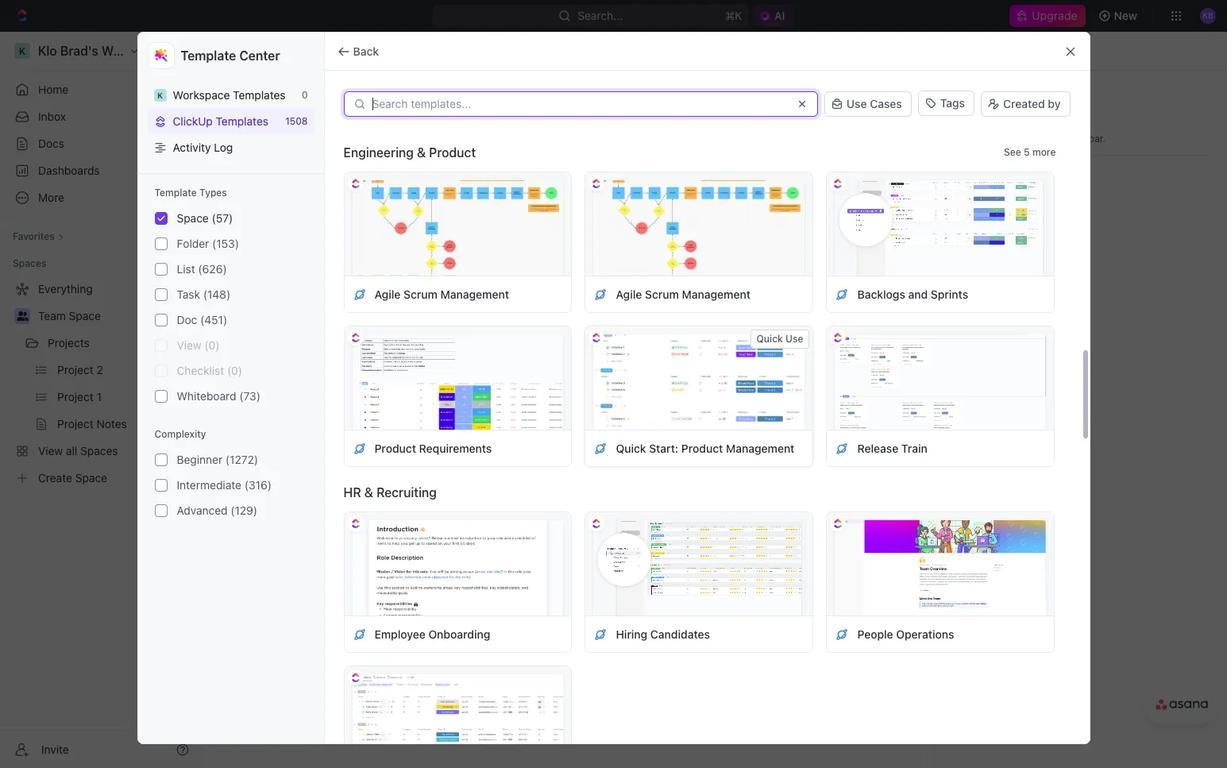 Task type: vqa. For each thing, say whether or not it's contained in the screenshot.


Task type: describe. For each thing, give the bounding box(es) containing it.
& for hr
[[365, 486, 374, 500]]

intermediate
[[177, 478, 242, 492]]

more
[[1033, 146, 1057, 158]]

(1272)
[[226, 453, 258, 467]]

hiring candidates
[[616, 627, 710, 641]]

new button
[[1092, 3, 1148, 29]]

templates for workspace templates
[[233, 88, 286, 102]]

see 5 more
[[1005, 146, 1057, 158]]

tags
[[941, 96, 966, 110]]

use cases button
[[825, 90, 912, 118]]

projects link
[[48, 331, 151, 356]]

space (57)
[[177, 211, 233, 225]]

Search templates... text field
[[372, 98, 787, 110]]

and
[[909, 287, 928, 301]]

upgrade link
[[1010, 5, 1086, 27]]

engineering
[[344, 145, 414, 160]]

sidebar navigation
[[0, 32, 203, 768]]

list
[[177, 262, 195, 276]]

2 agile from the left
[[616, 287, 642, 301]]

created by button
[[981, 91, 1071, 117]]

visible spaces spaces shown in your left sidebar.
[[953, 111, 1106, 145]]

0
[[302, 89, 308, 101]]

Intermediate (316) checkbox
[[155, 479, 167, 492]]

invite
[[41, 743, 69, 756]]

(0) for checklist (0)
[[227, 364, 242, 378]]

see 5 more button
[[998, 143, 1063, 162]]

back
[[353, 44, 379, 58]]

spaces up workspace templates
[[250, 44, 288, 57]]

people
[[858, 627, 894, 641]]

checklist
[[177, 364, 224, 378]]

dashboards
[[38, 164, 100, 177]]

new for new
[[1115, 9, 1138, 22]]

created by button
[[981, 91, 1071, 117]]

docs link
[[6, 131, 196, 157]]

whiteboard
[[177, 389, 236, 403]]

doc
[[177, 313, 197, 327]]

2 scrum from the left
[[645, 287, 679, 301]]

k
[[157, 90, 163, 100]]

(57)
[[212, 211, 233, 225]]

requirements
[[419, 441, 492, 455]]

(129)
[[231, 504, 258, 517]]

visible
[[953, 111, 995, 128]]

Beginner (1272) checkbox
[[155, 454, 167, 467]]

home
[[38, 83, 69, 96]]

recruiting
[[377, 486, 437, 500]]

spaces down 0
[[270, 105, 347, 131]]

product requirements
[[375, 441, 492, 455]]

2 vertical spatial all
[[534, 326, 545, 338]]

quick use
[[757, 333, 804, 345]]

clickup templates
[[173, 114, 269, 128]]

start:
[[649, 441, 679, 455]]

beginner (1272)
[[177, 453, 258, 467]]

workspace templates
[[173, 88, 286, 102]]

projects
[[48, 336, 90, 350]]

whiteboard (73)
[[177, 389, 261, 403]]

1 horizontal spatial user group image
[[956, 176, 968, 186]]

people operations
[[858, 627, 955, 641]]

1 vertical spatial all spaces
[[238, 105, 347, 131]]

space down see 5 more 'button'
[[1013, 174, 1045, 188]]

operations
[[897, 627, 955, 641]]

left
[[1053, 133, 1068, 145]]

space inside button
[[864, 112, 896, 126]]

checklist (0)
[[177, 364, 242, 378]]

sprints
[[931, 287, 969, 301]]

activity
[[173, 141, 211, 154]]

workspace
[[173, 88, 230, 102]]

template center
[[181, 48, 280, 63]]

(316)
[[245, 478, 272, 492]]

& for engineering
[[417, 145, 426, 160]]

joined
[[583, 326, 611, 338]]

back button
[[331, 39, 389, 64]]

1 vertical spatial use
[[786, 333, 804, 345]]

0 vertical spatial all spaces
[[234, 44, 288, 57]]

shown
[[988, 133, 1017, 145]]

employee onboarding
[[375, 627, 491, 641]]

dashboards link
[[6, 158, 196, 184]]

by
[[1049, 97, 1061, 110]]

advanced
[[177, 504, 228, 517]]

favorites
[[13, 230, 55, 242]]

release train
[[858, 441, 928, 455]]

advanced (129)
[[177, 504, 258, 517]]

template types
[[155, 187, 227, 199]]

log
[[214, 141, 233, 154]]

in
[[1020, 133, 1028, 145]]



Task type: locate. For each thing, give the bounding box(es) containing it.
1 vertical spatial (0)
[[227, 364, 242, 378]]

templates
[[233, 88, 286, 102], [216, 114, 269, 128]]

1 agile scrum management from the left
[[375, 287, 509, 301]]

list (626)
[[177, 262, 227, 276]]

hr
[[344, 486, 361, 500]]

task
[[177, 288, 200, 301]]

0 vertical spatial use
[[847, 97, 867, 110]]

clickup
[[173, 114, 213, 128]]

quick for quick start: product management
[[616, 441, 647, 455]]

backlogs and sprints
[[858, 287, 969, 301]]

user group image
[[956, 176, 968, 186], [16, 312, 28, 321]]

0 horizontal spatial user group image
[[16, 312, 28, 321]]

1 horizontal spatial team space
[[981, 174, 1045, 188]]

product for quick start: product management
[[682, 441, 723, 455]]

onboarding
[[429, 627, 491, 641]]

all left joined at the top left
[[534, 326, 545, 338]]

all up workspace templates
[[234, 44, 247, 57]]

0 horizontal spatial (0)
[[205, 339, 220, 352]]

(0) for view (0)
[[205, 339, 220, 352]]

your
[[1031, 133, 1051, 145]]

team space up projects
[[38, 309, 101, 323]]

1 horizontal spatial new
[[1115, 9, 1138, 22]]

1 vertical spatial team space
[[38, 309, 101, 323]]

(148)
[[203, 288, 231, 301]]

None checkbox
[[155, 314, 167, 327], [155, 365, 167, 378], [155, 314, 167, 327], [155, 365, 167, 378]]

templates down center on the left top of page
[[233, 88, 286, 102]]

agile
[[375, 287, 401, 301], [616, 287, 642, 301]]

1508
[[286, 115, 308, 127]]

scrum
[[404, 287, 438, 301], [645, 287, 679, 301]]

space down use cases
[[864, 112, 896, 126]]

quick for quick use
[[757, 333, 783, 345]]

(626)
[[198, 262, 227, 276]]

tree
[[6, 277, 196, 491]]

product for engineering & product
[[429, 145, 476, 160]]

1 vertical spatial user group image
[[16, 312, 28, 321]]

(153)
[[212, 237, 239, 250]]

release
[[858, 441, 899, 455]]

0 vertical spatial all
[[234, 44, 247, 57]]

activity log button
[[147, 134, 314, 161]]

product right engineering
[[429, 145, 476, 160]]

complexity
[[155, 428, 206, 440]]

docs
[[38, 137, 64, 150]]

klo brad's workspace, , element
[[154, 89, 166, 101]]

home link
[[6, 77, 196, 103]]

spaces down favorites
[[13, 257, 46, 269]]

team up projects
[[38, 309, 66, 323]]

intermediate (316)
[[177, 478, 272, 492]]

0 vertical spatial team space
[[981, 174, 1045, 188]]

0 horizontal spatial agile
[[375, 287, 401, 301]]

1 vertical spatial team
[[38, 309, 66, 323]]

0 vertical spatial template
[[181, 48, 236, 63]]

all spaces joined
[[534, 326, 611, 338]]

templates up activity log button
[[216, 114, 269, 128]]

1 vertical spatial &
[[365, 486, 374, 500]]

(0) right view
[[205, 339, 220, 352]]

0 vertical spatial quick
[[757, 333, 783, 345]]

team space inside sidebar navigation
[[38, 309, 101, 323]]

spaces down visible
[[953, 133, 986, 145]]

1 scrum from the left
[[404, 287, 438, 301]]

activity log
[[173, 141, 233, 154]]

1 horizontal spatial team
[[981, 174, 1010, 188]]

0 vertical spatial new
[[1115, 9, 1138, 22]]

0 horizontal spatial scrum
[[404, 287, 438, 301]]

0 horizontal spatial agile scrum management
[[375, 287, 509, 301]]

&
[[417, 145, 426, 160], [365, 486, 374, 500]]

quick inside button
[[757, 333, 783, 345]]

space up projects link
[[69, 309, 101, 323]]

user group image inside sidebar navigation
[[16, 312, 28, 321]]

view (0)
[[177, 339, 220, 352]]

1 horizontal spatial product
[[429, 145, 476, 160]]

hr & recruiting
[[344, 486, 437, 500]]

1 horizontal spatial scrum
[[645, 287, 679, 301]]

team inside sidebar navigation
[[38, 309, 66, 323]]

1 vertical spatial new
[[838, 112, 861, 126]]

view
[[177, 339, 202, 352]]

all spaces up workspace templates
[[234, 44, 288, 57]]

1 vertical spatial template
[[155, 187, 197, 199]]

(0)
[[205, 339, 220, 352], [227, 364, 242, 378]]

0 vertical spatial user group image
[[956, 176, 968, 186]]

inbox
[[38, 110, 66, 123]]

search...
[[578, 9, 623, 22]]

space
[[864, 112, 896, 126], [1013, 174, 1045, 188], [177, 211, 209, 225], [69, 309, 101, 323]]

all spaces down 0
[[238, 105, 347, 131]]

task (148)
[[177, 288, 231, 301]]

template left types
[[155, 187, 197, 199]]

0 horizontal spatial use
[[786, 333, 804, 345]]

(73)
[[239, 389, 261, 403]]

beginner
[[177, 453, 223, 467]]

1 vertical spatial all
[[238, 105, 265, 131]]

new down use cases
[[838, 112, 861, 126]]

(0) up (73)
[[227, 364, 242, 378]]

1 horizontal spatial quick
[[757, 333, 783, 345]]

spaces inside sidebar navigation
[[13, 257, 46, 269]]

use cases button
[[825, 91, 912, 117]]

& right engineering
[[417, 145, 426, 160]]

template for template center
[[181, 48, 236, 63]]

product up hr & recruiting
[[375, 441, 416, 455]]

new space
[[838, 112, 896, 126]]

1 horizontal spatial agile
[[616, 287, 642, 301]]

0 vertical spatial team
[[981, 174, 1010, 188]]

team space down see
[[981, 174, 1045, 188]]

0 horizontal spatial team
[[38, 309, 66, 323]]

2 agile scrum management from the left
[[616, 287, 751, 301]]

space up folder
[[177, 211, 209, 225]]

spaces left joined at the top left
[[548, 326, 581, 338]]

space inside sidebar navigation
[[69, 309, 101, 323]]

product right 'start:'
[[682, 441, 723, 455]]

management
[[441, 287, 509, 301], [682, 287, 751, 301], [726, 441, 795, 455]]

use cases
[[847, 97, 903, 110]]

0 vertical spatial (0)
[[205, 339, 220, 352]]

quick start: product management
[[616, 441, 795, 455]]

tags button
[[919, 91, 975, 118]]

center
[[239, 48, 280, 63]]

0 vertical spatial &
[[417, 145, 426, 160]]

new for new space
[[838, 112, 861, 126]]

new right upgrade
[[1115, 9, 1138, 22]]

team space link
[[38, 304, 192, 329]]

1 vertical spatial quick
[[616, 441, 647, 455]]

hiring
[[616, 627, 648, 641]]

1 agile from the left
[[375, 287, 401, 301]]

use inside dropdown button
[[847, 97, 867, 110]]

0 horizontal spatial product
[[375, 441, 416, 455]]

all spaces
[[234, 44, 288, 57], [238, 105, 347, 131]]

1 horizontal spatial agile scrum management
[[616, 287, 751, 301]]

doc (451)
[[177, 313, 227, 327]]

2 horizontal spatial product
[[682, 441, 723, 455]]

see
[[1005, 146, 1022, 158]]

None checkbox
[[155, 212, 167, 225], [155, 238, 167, 250], [155, 263, 167, 276], [155, 289, 167, 301], [155, 339, 167, 352], [155, 390, 167, 403], [155, 212, 167, 225], [155, 238, 167, 250], [155, 263, 167, 276], [155, 289, 167, 301], [155, 339, 167, 352], [155, 390, 167, 403]]

quick use button
[[751, 330, 810, 349]]

created
[[1004, 97, 1046, 110]]

folder (153)
[[177, 237, 239, 250]]

0 horizontal spatial quick
[[616, 441, 647, 455]]

inbox link
[[6, 104, 196, 130]]

1 horizontal spatial (0)
[[227, 364, 242, 378]]

cases
[[870, 97, 903, 110]]

team down see
[[981, 174, 1010, 188]]

use
[[847, 97, 867, 110], [786, 333, 804, 345]]

quick
[[757, 333, 783, 345], [616, 441, 647, 455]]

template up the workspace at the top
[[181, 48, 236, 63]]

1 horizontal spatial use
[[847, 97, 867, 110]]

tree inside sidebar navigation
[[6, 277, 196, 491]]

template for template types
[[155, 187, 197, 199]]

all down workspace templates
[[238, 105, 265, 131]]

backlogs
[[858, 287, 906, 301]]

& right hr
[[365, 486, 374, 500]]

0 horizontal spatial new
[[838, 112, 861, 126]]

template
[[181, 48, 236, 63], [155, 187, 197, 199]]

engineering & product
[[344, 145, 476, 160]]

candidates
[[651, 627, 710, 641]]

new space button
[[815, 106, 906, 132]]

⌘k
[[725, 9, 742, 22]]

employee
[[375, 627, 426, 641]]

folder
[[177, 237, 209, 250]]

Advanced (129) checkbox
[[155, 505, 167, 517]]

0 horizontal spatial team space
[[38, 309, 101, 323]]

1 vertical spatial templates
[[216, 114, 269, 128]]

train
[[902, 441, 928, 455]]

new
[[1115, 9, 1138, 22], [838, 112, 861, 126]]

team
[[981, 174, 1010, 188], [38, 309, 66, 323]]

tree containing team space
[[6, 277, 196, 491]]

tags button
[[919, 91, 975, 116]]

team space
[[981, 174, 1045, 188], [38, 309, 101, 323]]

upgrade
[[1033, 9, 1078, 22]]

spaces
[[250, 44, 288, 57], [270, 105, 347, 131], [998, 111, 1045, 128], [953, 133, 986, 145], [13, 257, 46, 269], [548, 326, 581, 338]]

1 horizontal spatial &
[[417, 145, 426, 160]]

templates for clickup templates
[[216, 114, 269, 128]]

spaces down created
[[998, 111, 1045, 128]]

0 horizontal spatial &
[[365, 486, 374, 500]]

0 vertical spatial templates
[[233, 88, 286, 102]]

(451)
[[200, 313, 227, 327]]

sidebar.
[[1071, 133, 1106, 145]]



